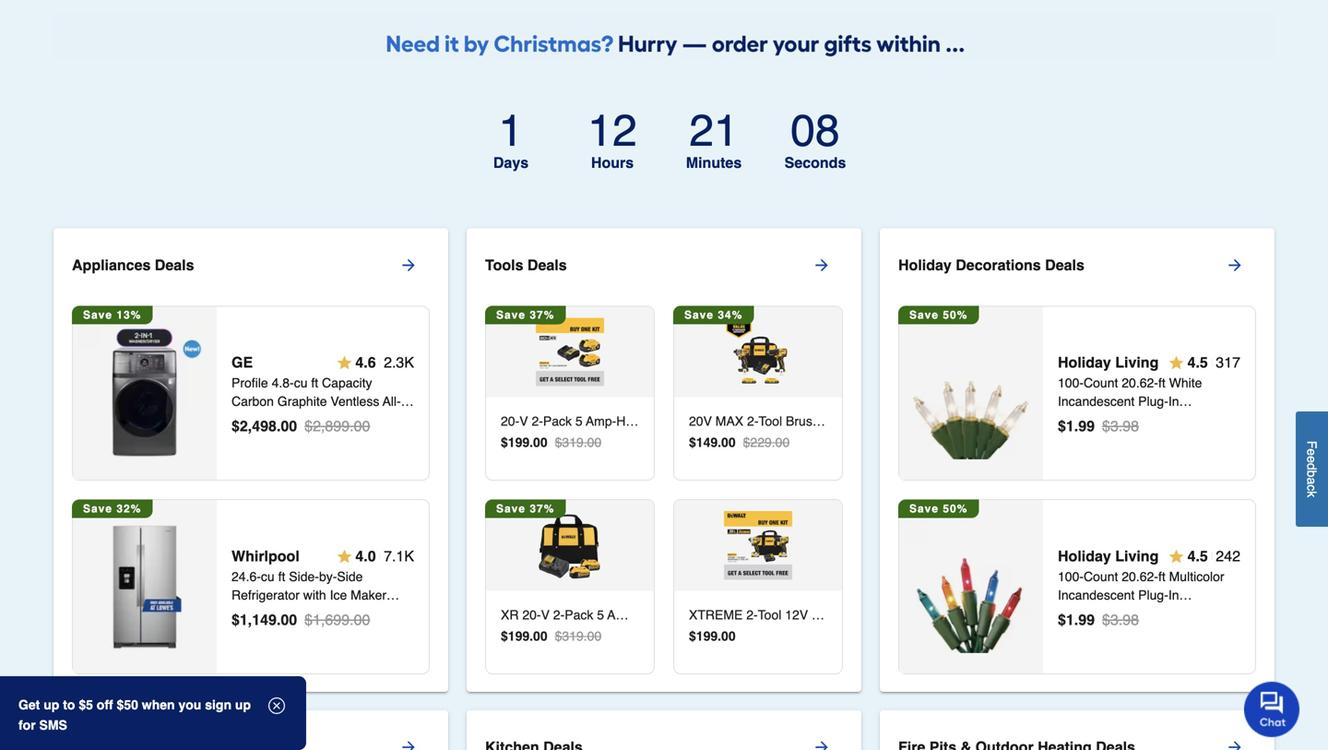 Task type: vqa. For each thing, say whether or not it's contained in the screenshot.
Home Decor link
no



Task type: locate. For each thing, give the bounding box(es) containing it.
1 vertical spatial appliances image
[[79, 521, 211, 653]]

steel)
[[232, 625, 265, 639]]

deals right appliances
[[155, 256, 194, 273]]

1 vertical spatial $319.00
[[555, 629, 602, 643]]

arrow right image
[[400, 738, 418, 750], [1226, 738, 1245, 750]]

in inside 100-count 20.62-ft white incandescent plug-in christmas string lights
[[1169, 394, 1180, 409]]

1 vertical spatial in
[[1169, 588, 1180, 602]]

multicolor
[[1170, 569, 1225, 584]]

by-
[[319, 569, 337, 584]]

$5
[[79, 698, 93, 712]]

timer
[[458, 105, 871, 180]]

appliances image for whirlpool
[[79, 521, 211, 653]]

count inside 100-count 20.62-ft white incandescent plug-in christmas string lights
[[1084, 376, 1119, 390]]

1 vertical spatial string
[[1120, 606, 1154, 621]]

count inside 100-count 20.62-ft multicolor incandescent plug-in christmas string lights
[[1084, 569, 1119, 584]]

$ 1 . 99 $3.98 for 4.5 317
[[1058, 418, 1140, 435]]

you
[[179, 698, 201, 712]]

99 for 4.5 242
[[1079, 611, 1095, 628]]

lights for 4.5 242
[[1157, 606, 1192, 621]]

1 vertical spatial 100-
[[1058, 569, 1084, 584]]

2 50% from the top
[[943, 502, 968, 515]]

20.62- for 4.5 242
[[1122, 569, 1159, 584]]

christmas
[[1058, 412, 1116, 427], [1058, 606, 1116, 621]]

0 horizontal spatial deals
[[155, 256, 194, 273]]

rating filled image up white
[[1170, 355, 1184, 370]]

lights
[[1157, 412, 1192, 427], [1157, 606, 1192, 621]]

100-
[[1058, 376, 1084, 390], [1058, 569, 1084, 584]]

christmas for 4.5 317
[[1058, 412, 1116, 427]]

0 vertical spatial save 50%
[[910, 309, 968, 322]]

2 rating filled image from the top
[[337, 549, 352, 564]]

1 99 from the top
[[1079, 418, 1095, 435]]

rating filled image up multicolor
[[1170, 549, 1184, 564]]

incandescent for 4.5 242
[[1058, 588, 1135, 602]]

ft left multicolor
[[1159, 569, 1166, 584]]

20.62- inside 100-count 20.62-ft multicolor incandescent plug-in christmas string lights
[[1122, 569, 1159, 584]]

1 count from the top
[[1084, 376, 1119, 390]]

0 vertical spatial $3.98
[[1103, 418, 1140, 435]]

1 vertical spatial 4.5
[[1188, 547, 1208, 565]]

2 horizontal spatial deals
[[1046, 256, 1085, 273]]

0 vertical spatial count
[[1084, 376, 1119, 390]]

2 plug- from the top
[[1139, 588, 1169, 602]]

cu
[[294, 376, 308, 390], [261, 569, 275, 584]]

1 string from the top
[[1120, 412, 1154, 427]]

incandescent
[[1058, 394, 1135, 409], [1058, 588, 1135, 602]]

string inside 100-count 20.62-ft multicolor incandescent plug-in christmas string lights
[[1120, 606, 1154, 621]]

living for 4.5 317
[[1116, 354, 1159, 371]]

rating filled image for 4.0 7.1k
[[337, 549, 352, 564]]

0 vertical spatial rating filled image
[[1170, 355, 1184, 370]]

1 rating filled image from the top
[[1170, 355, 1184, 370]]

0 horizontal spatial arrow right image
[[400, 738, 418, 750]]

0 vertical spatial holiday decorations image
[[905, 327, 1038, 459]]

1 rating filled image from the top
[[337, 355, 352, 370]]

living
[[1116, 354, 1159, 371], [1116, 547, 1159, 565]]

4.5 up multicolor
[[1188, 547, 1208, 565]]

lights down multicolor
[[1157, 606, 1192, 621]]

1 vertical spatial 20.62-
[[1122, 569, 1159, 584]]

2 appliances image from the top
[[79, 521, 211, 653]]

holiday up 100-count 20.62-ft multicolor incandescent plug-in christmas string lights
[[1058, 547, 1112, 565]]

1 vertical spatial plug-
[[1139, 588, 1169, 602]]

$ 1,149 . 00 $1,699.00
[[232, 611, 370, 628]]

1 vertical spatial holiday living
[[1058, 547, 1159, 565]]

rating filled image up the side
[[337, 549, 352, 564]]

20.62- for 4.5 317
[[1122, 376, 1159, 390]]

0 vertical spatial holiday living
[[1058, 354, 1159, 371]]

0 vertical spatial 50%
[[943, 309, 968, 322]]

arrow right image
[[400, 256, 418, 274], [813, 256, 831, 274], [1226, 256, 1245, 274], [813, 738, 831, 750]]

stainless
[[359, 606, 411, 621]]

2 vertical spatial 1
[[1066, 611, 1075, 628]]

0 vertical spatial incandescent
[[1058, 394, 1135, 409]]

1 vertical spatial lights
[[1157, 606, 1192, 621]]

1 vertical spatial holiday
[[1058, 354, 1112, 371]]

seconds
[[785, 154, 846, 171]]

4.6
[[356, 354, 376, 371]]

up left "to"
[[44, 698, 59, 712]]

1 vertical spatial christmas
[[1058, 606, 1116, 621]]

2 100- from the top
[[1058, 569, 1084, 584]]

0 vertical spatial 100-
[[1058, 376, 1084, 390]]

lights inside 100-count 20.62-ft multicolor incandescent plug-in christmas string lights
[[1157, 606, 1192, 621]]

lights down white
[[1157, 412, 1192, 427]]

string inside 100-count 20.62-ft white incandescent plug-in christmas string lights
[[1120, 412, 1154, 427]]

2 holiday decorations image from the top
[[905, 521, 1038, 653]]

1 inside 1 days
[[499, 105, 523, 156]]

save
[[83, 309, 113, 322], [496, 309, 526, 322], [685, 309, 714, 322], [910, 309, 939, 322], [83, 502, 113, 515], [496, 502, 526, 515], [910, 502, 939, 515]]

christmas inside 100-count 20.62-ft white incandescent plug-in christmas string lights
[[1058, 412, 1116, 427]]

timer containing 1
[[458, 105, 871, 180]]

2 20.62- from the top
[[1122, 569, 1159, 584]]

0 vertical spatial christmas
[[1058, 412, 1116, 427]]

tools image
[[536, 318, 604, 386], [724, 318, 793, 386], [536, 511, 604, 580], [724, 511, 793, 580]]

2 4.5 from the top
[[1188, 547, 1208, 565]]

profile 4.8-cu ft capacity carbon graphite ventless all- in-one washer/dryer combo energy star
[[232, 376, 401, 446]]

arrow right image inside tools deals link
[[813, 256, 831, 274]]

1 vertical spatial 1
[[1066, 418, 1075, 435]]

1 vertical spatial save 37%
[[496, 502, 555, 515]]

1 horizontal spatial cu
[[294, 376, 308, 390]]

rating filled image
[[1170, 355, 1184, 370], [1170, 549, 1184, 564]]

appliances deals link
[[72, 243, 448, 287]]

100- inside 100-count 20.62-ft white incandescent plug-in christmas string lights
[[1058, 376, 1084, 390]]

cu up refrigerator
[[261, 569, 275, 584]]

0 vertical spatial cu
[[294, 376, 308, 390]]

(fingerprint
[[232, 606, 298, 621]]

0 vertical spatial lights
[[1157, 412, 1192, 427]]

deals right the tools
[[528, 256, 567, 273]]

arrow right image inside appliances deals link
[[400, 256, 418, 274]]

ft
[[311, 376, 318, 390], [1159, 376, 1166, 390], [278, 569, 285, 584], [1159, 569, 1166, 584]]

e
[[1305, 449, 1320, 456], [1305, 456, 1320, 463]]

in down multicolor
[[1169, 588, 1180, 602]]

1 living from the top
[[1116, 354, 1159, 371]]

cu up graphite
[[294, 376, 308, 390]]

rating filled image
[[337, 355, 352, 370], [337, 549, 352, 564]]

3 deals from the left
[[1046, 256, 1085, 273]]

count for 4.5 317
[[1084, 376, 1119, 390]]

20.62- left white
[[1122, 376, 1159, 390]]

appliances image for ge
[[79, 327, 211, 459]]

1 vertical spatial $ 1 . 99 $3.98
[[1058, 611, 1140, 628]]

12 hours
[[588, 105, 637, 171]]

appliances image down 32%
[[79, 521, 211, 653]]

0 vertical spatial $ 199 . 00 $319.00
[[501, 435, 602, 450]]

$319.00
[[555, 435, 602, 450], [555, 629, 602, 643]]

1 vertical spatial $3.98
[[1103, 611, 1140, 628]]

holiday left decorations
[[899, 256, 952, 273]]

1 in from the top
[[1169, 394, 1180, 409]]

1 up from the left
[[44, 698, 59, 712]]

a
[[1305, 477, 1320, 484]]

4.0 7.1k
[[356, 547, 414, 565]]

rating filled image for 4.5 317
[[1170, 355, 1184, 370]]

appliances image
[[79, 327, 211, 459], [79, 521, 211, 653]]

ft left white
[[1159, 376, 1166, 390]]

1 deals from the left
[[155, 256, 194, 273]]

4.5 up white
[[1188, 354, 1208, 371]]

ft inside profile 4.8-cu ft capacity carbon graphite ventless all- in-one washer/dryer combo energy star
[[311, 376, 318, 390]]

0 vertical spatial appliances image
[[79, 327, 211, 459]]

0 vertical spatial $ 1 . 99 $3.98
[[1058, 418, 1140, 435]]

1 50% from the top
[[943, 309, 968, 322]]

holiday decorations deals
[[899, 256, 1085, 273]]

0 vertical spatial save 37%
[[496, 309, 555, 322]]

refrigerator
[[232, 588, 300, 602]]

4.5
[[1188, 354, 1208, 371], [1188, 547, 1208, 565]]

e up d in the right of the page
[[1305, 449, 1320, 456]]

sms
[[39, 718, 67, 733]]

1 horizontal spatial arrow right image
[[1226, 738, 1245, 750]]

cu inside profile 4.8-cu ft capacity carbon graphite ventless all- in-one washer/dryer combo energy star
[[294, 376, 308, 390]]

0 vertical spatial living
[[1116, 354, 1159, 371]]

carbon
[[232, 394, 274, 409]]

living up 100-count 20.62-ft multicolor incandescent plug-in christmas string lights
[[1116, 547, 1159, 565]]

2 arrow right image from the left
[[1226, 738, 1245, 750]]

ft for 4.5 317
[[1159, 376, 1166, 390]]

1 plug- from the top
[[1139, 394, 1169, 409]]

1 $ 1 . 99 $3.98 from the top
[[1058, 418, 1140, 435]]

plug- inside 100-count 20.62-ft white incandescent plug-in christmas string lights
[[1139, 394, 1169, 409]]

1 vertical spatial holiday decorations image
[[905, 521, 1038, 653]]

2 $ 199 . 00 $319.00 from the top
[[501, 629, 602, 643]]

1 christmas from the top
[[1058, 412, 1116, 427]]

1 vertical spatial 50%
[[943, 502, 968, 515]]

count for 4.5 242
[[1084, 569, 1119, 584]]

rating filled image up capacity
[[337, 355, 352, 370]]

plug-
[[1139, 394, 1169, 409], [1139, 588, 1169, 602]]

ft inside 100-count 20.62-ft white incandescent plug-in christmas string lights
[[1159, 376, 1166, 390]]

combo
[[357, 412, 398, 427]]

99
[[1079, 418, 1095, 435], [1079, 611, 1095, 628]]

$3.98 for 4.5 242
[[1103, 611, 1140, 628]]

2 living from the top
[[1116, 547, 1159, 565]]

1 save 50% from the top
[[910, 309, 968, 322]]

rating filled image for 4.5 242
[[1170, 549, 1184, 564]]

2 save 37% from the top
[[496, 502, 555, 515]]

$ 199 . 00 $319.00
[[501, 435, 602, 450], [501, 629, 602, 643]]

2 $ 1 . 99 $3.98 from the top
[[1058, 611, 1140, 628]]

ft inside 100-count 20.62-ft multicolor incandescent plug-in christmas string lights
[[1159, 569, 1166, 584]]

0 vertical spatial string
[[1120, 412, 1154, 427]]

$ 1 . 99 $3.98 for 4.5 242
[[1058, 611, 1140, 628]]

0 vertical spatial 4.5
[[1188, 354, 1208, 371]]

2.3k
[[384, 354, 414, 371]]

plug- inside 100-count 20.62-ft multicolor incandescent plug-in christmas string lights
[[1139, 588, 1169, 602]]

b
[[1305, 470, 1320, 477]]

$2,899.00
[[305, 418, 370, 435]]

1 vertical spatial 37%
[[530, 502, 555, 515]]

lights inside 100-count 20.62-ft white incandescent plug-in christmas string lights
[[1157, 412, 1192, 427]]

string
[[1120, 412, 1154, 427], [1120, 606, 1154, 621]]

up
[[44, 698, 59, 712], [235, 698, 251, 712]]

holiday living for 4.5 317
[[1058, 354, 1159, 371]]

2 incandescent from the top
[[1058, 588, 1135, 602]]

living up 100-count 20.62-ft white incandescent plug-in christmas string lights
[[1116, 354, 1159, 371]]

2 up from the left
[[235, 698, 251, 712]]

1 vertical spatial 99
[[1079, 611, 1095, 628]]

1 for 4.5 317
[[1066, 418, 1075, 435]]

1 save 37% from the top
[[496, 309, 555, 322]]

holiday living up 100-count 20.62-ft white incandescent plug-in christmas string lights
[[1058, 354, 1159, 371]]

50%
[[943, 309, 968, 322], [943, 502, 968, 515]]

1 vertical spatial $ 199 . 00 $319.00
[[501, 629, 602, 643]]

string for 4.5 317
[[1120, 412, 1154, 427]]

holiday decorations image
[[905, 327, 1038, 459], [905, 521, 1038, 653]]

20.62-
[[1122, 376, 1159, 390], [1122, 569, 1159, 584]]

4.0
[[356, 547, 376, 565]]

save 32%
[[83, 502, 142, 515]]

holiday decorations image for 4.5 317
[[905, 327, 1038, 459]]

1 horizontal spatial deals
[[528, 256, 567, 273]]

2 deals from the left
[[528, 256, 567, 273]]

1 vertical spatial save 50%
[[910, 502, 968, 515]]

e up b
[[1305, 456, 1320, 463]]

2 christmas from the top
[[1058, 606, 1116, 621]]

save 50% for 4.5 242
[[910, 502, 968, 515]]

2 $3.98 from the top
[[1103, 611, 1140, 628]]

deals
[[155, 256, 194, 273], [528, 256, 567, 273], [1046, 256, 1085, 273]]

4.5 317
[[1188, 354, 1241, 371]]

100- inside 100-count 20.62-ft multicolor incandescent plug-in christmas string lights
[[1058, 569, 1084, 584]]

save 37%
[[496, 309, 555, 322], [496, 502, 555, 515]]

4.5 for 4.5 242
[[1188, 547, 1208, 565]]

1 appliances image from the top
[[79, 327, 211, 459]]

0 vertical spatial $319.00
[[555, 435, 602, 450]]

0 vertical spatial in
[[1169, 394, 1180, 409]]

plug- for 4.5 242
[[1139, 588, 1169, 602]]

1 vertical spatial count
[[1084, 569, 1119, 584]]

2 holiday living from the top
[[1058, 547, 1159, 565]]

2 in from the top
[[1169, 588, 1180, 602]]

string for 4.5 242
[[1120, 606, 1154, 621]]

1 arrow right image from the left
[[400, 738, 418, 750]]

ft left the 'side-'
[[278, 569, 285, 584]]

$ 149 . 00 $229.00
[[689, 435, 790, 450]]

when
[[142, 698, 175, 712]]

20.62- left multicolor
[[1122, 569, 1159, 584]]

deals for tools deals
[[528, 256, 567, 273]]

off
[[97, 698, 113, 712]]

living for 4.5 242
[[1116, 547, 1159, 565]]

1 lights from the top
[[1157, 412, 1192, 427]]

4.6 2.3k
[[356, 354, 414, 371]]

2 rating filled image from the top
[[1170, 549, 1184, 564]]

appliances image down 13%
[[79, 327, 211, 459]]

christmas inside 100-count 20.62-ft multicolor incandescent plug-in christmas string lights
[[1058, 606, 1116, 621]]

$ 199 . 00
[[689, 629, 736, 643]]

1 horizontal spatial up
[[235, 698, 251, 712]]

f e e d b a c k button
[[1296, 411, 1329, 527]]

.
[[277, 418, 281, 435], [1075, 418, 1079, 435], [530, 435, 533, 450], [718, 435, 722, 450], [277, 611, 281, 628], [1075, 611, 1079, 628], [530, 629, 533, 643], [718, 629, 722, 643]]

0 horizontal spatial up
[[44, 698, 59, 712]]

holiday living up 100-count 20.62-ft multicolor incandescent plug-in christmas string lights
[[1058, 547, 1159, 565]]

1 4.5 from the top
[[1188, 354, 1208, 371]]

incandescent inside 100-count 20.62-ft multicolor incandescent plug-in christmas string lights
[[1058, 588, 1135, 602]]

1 vertical spatial rating filled image
[[1170, 549, 1184, 564]]

with
[[303, 588, 326, 602]]

1 vertical spatial living
[[1116, 547, 1159, 565]]

deals right decorations
[[1046, 256, 1085, 273]]

0 vertical spatial 37%
[[530, 309, 555, 322]]

$
[[232, 418, 240, 435], [1058, 418, 1066, 435], [501, 435, 508, 450], [689, 435, 696, 450], [232, 611, 240, 628], [1058, 611, 1066, 628], [501, 629, 508, 643], [689, 629, 696, 643]]

2 37% from the top
[[530, 502, 555, 515]]

1 vertical spatial rating filled image
[[337, 549, 352, 564]]

in down white
[[1169, 394, 1180, 409]]

$ 1 . 99 $3.98
[[1058, 418, 1140, 435], [1058, 611, 1140, 628]]

incandescent for 4.5 317
[[1058, 394, 1135, 409]]

f e e d b a c k
[[1305, 441, 1320, 497]]

1 incandescent from the top
[[1058, 394, 1135, 409]]

up right "sign"
[[235, 698, 251, 712]]

holiday up 100-count 20.62-ft white incandescent plug-in christmas string lights
[[1058, 354, 1112, 371]]

0 vertical spatial 20.62-
[[1122, 376, 1159, 390]]

1 vertical spatial cu
[[261, 569, 275, 584]]

holiday living
[[1058, 354, 1159, 371], [1058, 547, 1159, 565]]

2 lights from the top
[[1157, 606, 1192, 621]]

1 holiday living from the top
[[1058, 354, 1159, 371]]

in
[[1169, 394, 1180, 409], [1169, 588, 1180, 602]]

incandescent inside 100-count 20.62-ft white incandescent plug-in christmas string lights
[[1058, 394, 1135, 409]]

ft up graphite
[[311, 376, 318, 390]]

0 horizontal spatial cu
[[261, 569, 275, 584]]

1 100- from the top
[[1058, 376, 1084, 390]]

0 vertical spatial plug-
[[1139, 394, 1169, 409]]

1 20.62- from the top
[[1122, 376, 1159, 390]]

1 holiday decorations image from the top
[[905, 327, 1038, 459]]

2 save 50% from the top
[[910, 502, 968, 515]]

0 vertical spatial 1
[[499, 105, 523, 156]]

plug- for 4.5 317
[[1139, 394, 1169, 409]]

1 $3.98 from the top
[[1103, 418, 1140, 435]]

21
[[690, 105, 739, 156]]

holiday
[[899, 256, 952, 273], [1058, 354, 1112, 371], [1058, 547, 1112, 565]]

2 vertical spatial holiday
[[1058, 547, 1112, 565]]

4.5 for 4.5 317
[[1188, 354, 1208, 371]]

1 vertical spatial incandescent
[[1058, 588, 1135, 602]]

2 count from the top
[[1084, 569, 1119, 584]]

20.62- inside 100-count 20.62-ft white incandescent plug-in christmas string lights
[[1122, 376, 1159, 390]]

0 vertical spatial 99
[[1079, 418, 1095, 435]]

star
[[289, 431, 323, 446]]

2 string from the top
[[1120, 606, 1154, 621]]

need it by christmas? hurry. order your gifts within. image
[[54, 13, 1275, 58]]

in inside 100-count 20.62-ft multicolor incandescent plug-in christmas string lights
[[1169, 588, 1180, 602]]

arrow right image for tools deals
[[813, 256, 831, 274]]

arrow right image inside holiday decorations deals link
[[1226, 256, 1245, 274]]

count
[[1084, 376, 1119, 390], [1084, 569, 1119, 584]]

0 vertical spatial rating filled image
[[337, 355, 352, 370]]

2 99 from the top
[[1079, 611, 1095, 628]]

13%
[[117, 309, 142, 322]]



Task type: describe. For each thing, give the bounding box(es) containing it.
08 seconds
[[785, 105, 846, 171]]

24.6-cu ft side-by-side refrigerator with ice maker (fingerprint resistant stainless steel)
[[232, 569, 411, 639]]

resistant
[[301, 606, 355, 621]]

242
[[1216, 547, 1241, 565]]

sign
[[205, 698, 232, 712]]

$50
[[117, 698, 138, 712]]

100- for 4.5 317
[[1058, 376, 1084, 390]]

arrow right image for appliances deals
[[400, 256, 418, 274]]

f
[[1305, 441, 1320, 449]]

1 e from the top
[[1305, 449, 1320, 456]]

in for 4.5 242
[[1169, 588, 1180, 602]]

appliances deals
[[72, 256, 194, 273]]

ge
[[232, 354, 253, 371]]

34%
[[718, 309, 743, 322]]

100-count 20.62-ft multicolor incandescent plug-in christmas string lights
[[1058, 569, 1225, 621]]

1 days
[[494, 105, 529, 171]]

christmas for 4.5 242
[[1058, 606, 1116, 621]]

d
[[1305, 463, 1320, 470]]

$3.98 for 4.5 317
[[1103, 418, 1140, 435]]

white
[[1170, 376, 1203, 390]]

days
[[494, 154, 529, 171]]

save 50% for 4.5 317
[[910, 309, 968, 322]]

ice
[[330, 588, 347, 602]]

99 for 4.5 317
[[1079, 418, 1095, 435]]

minutes
[[686, 154, 742, 171]]

tools deals link
[[485, 243, 862, 287]]

ventless
[[331, 394, 380, 409]]

maker
[[351, 588, 387, 602]]

holiday for 4.5 317
[[1058, 354, 1112, 371]]

arrow right image for holiday decorations deals
[[1226, 256, 1245, 274]]

1 37% from the top
[[530, 309, 555, 322]]

$ 2,498 . 00 $2,899.00
[[232, 418, 370, 435]]

cu inside 24.6-cu ft side-by-side refrigerator with ice maker (fingerprint resistant stainless steel)
[[261, 569, 275, 584]]

graphite
[[278, 394, 327, 409]]

side
[[337, 569, 363, 584]]

100-count 20.62-ft white incandescent plug-in christmas string lights
[[1058, 376, 1203, 427]]

holiday for 4.5 242
[[1058, 547, 1112, 565]]

decorations
[[956, 256, 1041, 273]]

0 vertical spatial holiday
[[899, 256, 952, 273]]

24.6-
[[232, 569, 261, 584]]

get up to $5 off $50 when you sign up for sms
[[18, 698, 251, 733]]

32%
[[117, 502, 142, 515]]

tools deals
[[485, 256, 567, 273]]

save 34%
[[685, 309, 743, 322]]

7.1k
[[384, 547, 414, 565]]

1 $ 199 . 00 $319.00 from the top
[[501, 435, 602, 450]]

1,149
[[240, 611, 277, 628]]

ft inside 24.6-cu ft side-by-side refrigerator with ice maker (fingerprint resistant stainless steel)
[[278, 569, 285, 584]]

holiday decorations deals link
[[899, 243, 1275, 287]]

2 $319.00 from the top
[[555, 629, 602, 643]]

21 minutes
[[686, 105, 742, 171]]

1 for 4.5 242
[[1066, 611, 1075, 628]]

149
[[696, 435, 718, 450]]

for
[[18, 718, 36, 733]]

4.5 242
[[1188, 547, 1241, 565]]

whirlpool
[[232, 547, 300, 565]]

lights for 4.5 317
[[1157, 412, 1192, 427]]

08
[[791, 105, 840, 156]]

hours
[[591, 154, 634, 171]]

energy
[[232, 431, 286, 446]]

2 e from the top
[[1305, 456, 1320, 463]]

profile
[[232, 376, 268, 390]]

ft for 4.5 242
[[1159, 569, 1166, 584]]

4.8-
[[272, 376, 294, 390]]

$229.00
[[743, 435, 790, 450]]

one
[[246, 412, 270, 427]]

save 13%
[[83, 309, 142, 322]]

$1,699.00
[[305, 611, 370, 628]]

ft for 4.6 2.3k
[[311, 376, 318, 390]]

appliances
[[72, 256, 151, 273]]

get
[[18, 698, 40, 712]]

50% for 4.5 242
[[943, 502, 968, 515]]

in-
[[232, 412, 246, 427]]

chat invite button image
[[1245, 681, 1301, 737]]

100- for 4.5 242
[[1058, 569, 1084, 584]]

in for 4.5 317
[[1169, 394, 1180, 409]]

holiday living for 4.5 242
[[1058, 547, 1159, 565]]

k
[[1305, 491, 1320, 497]]

rating filled image for 4.6 2.3k
[[337, 355, 352, 370]]

all-
[[383, 394, 401, 409]]

c
[[1305, 484, 1320, 491]]

to
[[63, 698, 75, 712]]

capacity
[[322, 376, 372, 390]]

holiday decorations image for 4.5 242
[[905, 521, 1038, 653]]

12
[[588, 105, 637, 156]]

tools
[[485, 256, 524, 273]]

317
[[1216, 354, 1241, 371]]

50% for 4.5 317
[[943, 309, 968, 322]]

washer/dryer
[[274, 412, 353, 427]]

1 $319.00 from the top
[[555, 435, 602, 450]]

2,498
[[240, 418, 277, 435]]

side-
[[289, 569, 319, 584]]

deals for appliances deals
[[155, 256, 194, 273]]



